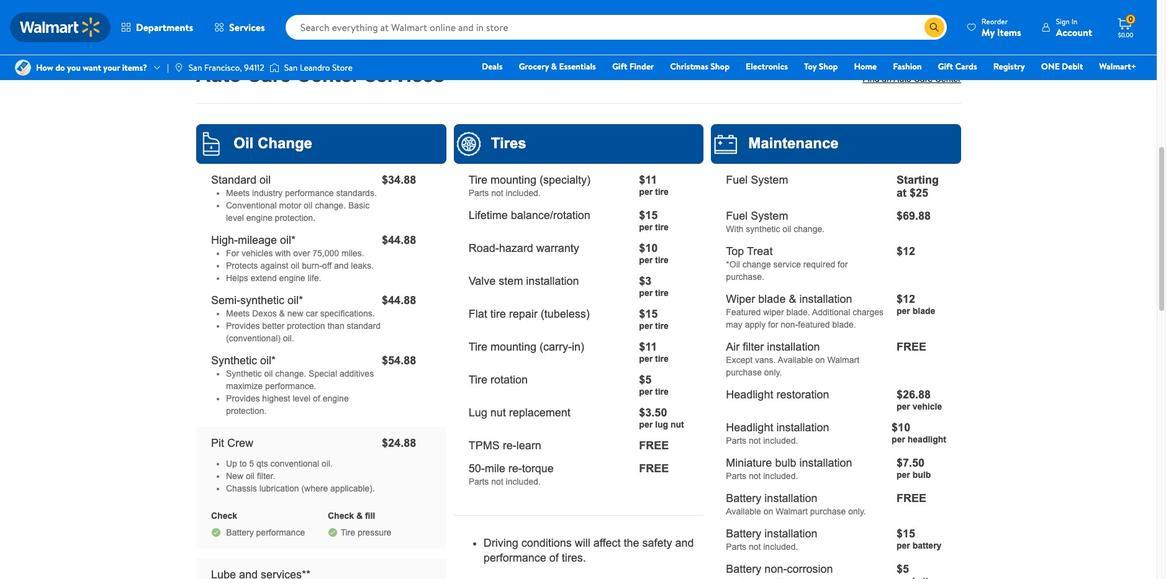 Task type: locate. For each thing, give the bounding box(es) containing it.
2 san from the left
[[284, 61, 298, 74]]

grocery
[[519, 60, 549, 73]]

&
[[551, 60, 557, 73]]

debit
[[1062, 60, 1084, 73]]

1 gift from the left
[[612, 60, 628, 73]]

grocery & essentials link
[[513, 60, 602, 73]]

san
[[189, 61, 202, 74], [284, 61, 298, 74]]

registry
[[994, 60, 1026, 73]]

francisco,
[[204, 61, 242, 74]]

gift left finder
[[612, 60, 628, 73]]

toy
[[805, 60, 817, 73]]

gift
[[612, 60, 628, 73], [938, 60, 954, 73]]

home
[[854, 60, 877, 73]]

2 gift from the left
[[938, 60, 954, 73]]

items
[[998, 25, 1022, 39]]

0 horizontal spatial gift
[[612, 60, 628, 73]]

shop
[[711, 60, 730, 73], [819, 60, 838, 73]]

1 horizontal spatial san
[[284, 61, 298, 74]]

gift cards
[[938, 60, 978, 73]]

one debit
[[1042, 60, 1084, 73]]

shop right christmas
[[711, 60, 730, 73]]

1 horizontal spatial shop
[[819, 60, 838, 73]]

account
[[1057, 25, 1093, 39]]

Walmart Site-Wide search field
[[286, 15, 947, 40]]

san for san francisco, 94112
[[189, 61, 202, 74]]

services
[[229, 21, 265, 34]]

0 horizontal spatial shop
[[711, 60, 730, 73]]

0 horizontal spatial  image
[[15, 60, 31, 76]]

shop for christmas shop
[[711, 60, 730, 73]]

christmas shop link
[[665, 60, 736, 73]]

departments button
[[111, 12, 204, 42]]

sign
[[1057, 16, 1070, 26]]

home link
[[849, 60, 883, 73]]

reorder
[[982, 16, 1008, 26]]

reorder my items
[[982, 16, 1022, 39]]

san for san leandro store
[[284, 61, 298, 74]]

2 shop from the left
[[819, 60, 838, 73]]

leandro
[[300, 61, 330, 74]]

 image left how
[[15, 60, 31, 76]]

1 horizontal spatial gift
[[938, 60, 954, 73]]

shop for toy shop
[[819, 60, 838, 73]]

 image
[[174, 63, 184, 73]]

san left leandro at the top left of the page
[[284, 61, 298, 74]]

toy shop link
[[799, 60, 844, 73]]

san right |
[[189, 61, 202, 74]]

registry link
[[988, 60, 1031, 73]]

 image right 94112
[[269, 62, 279, 74]]

gift left cards
[[938, 60, 954, 73]]

walmart image
[[20, 17, 101, 37]]

|
[[167, 61, 169, 74]]

one debit link
[[1036, 60, 1089, 73]]

shop right toy
[[819, 60, 838, 73]]

1 san from the left
[[189, 61, 202, 74]]

1 horizontal spatial  image
[[269, 62, 279, 74]]

1 shop from the left
[[711, 60, 730, 73]]

0 horizontal spatial san
[[189, 61, 202, 74]]

free tire repair & warranty image
[[206, 0, 951, 14]]

 image
[[15, 60, 31, 76], [269, 62, 279, 74]]

services button
[[204, 12, 276, 42]]

gift finder
[[612, 60, 654, 73]]



Task type: describe. For each thing, give the bounding box(es) containing it.
grocery & essentials
[[519, 60, 596, 73]]

finder
[[630, 60, 654, 73]]

toy shop
[[805, 60, 838, 73]]

your
[[103, 61, 120, 74]]

departments
[[136, 21, 193, 34]]

$0.00
[[1119, 30, 1134, 39]]

deals link
[[476, 60, 508, 73]]

94112
[[244, 61, 264, 74]]

electronics
[[746, 60, 788, 73]]

gift for gift cards
[[938, 60, 954, 73]]

electronics link
[[741, 60, 794, 73]]

christmas shop
[[671, 60, 730, 73]]

my
[[982, 25, 995, 39]]

san leandro store
[[284, 61, 353, 74]]

want
[[83, 61, 101, 74]]

gift cards link
[[933, 60, 983, 73]]

 image for san
[[269, 62, 279, 74]]

san francisco, 94112
[[189, 61, 264, 74]]

do
[[55, 61, 65, 74]]

sign in account
[[1057, 16, 1093, 39]]

how do you want your items?
[[36, 61, 147, 74]]

gift finder link
[[607, 60, 660, 73]]

christmas
[[671, 60, 709, 73]]

one
[[1042, 60, 1060, 73]]

items?
[[122, 61, 147, 74]]

deals
[[482, 60, 503, 73]]

how
[[36, 61, 53, 74]]

essentials
[[559, 60, 596, 73]]

fashion link
[[888, 60, 928, 73]]

search icon image
[[930, 22, 940, 32]]

you
[[67, 61, 81, 74]]

 image for how
[[15, 60, 31, 76]]

0 $0.00
[[1119, 14, 1134, 39]]

walmart+
[[1100, 60, 1137, 73]]

walmart+ link
[[1094, 60, 1142, 73]]

Search search field
[[286, 15, 947, 40]]

in
[[1072, 16, 1078, 26]]

store
[[332, 61, 353, 74]]

0
[[1129, 14, 1134, 24]]

cards
[[956, 60, 978, 73]]

gift for gift finder
[[612, 60, 628, 73]]

fashion
[[893, 60, 922, 73]]



Task type: vqa. For each thing, say whether or not it's contained in the screenshot.
the Grocery & Essentials Link at the top
yes



